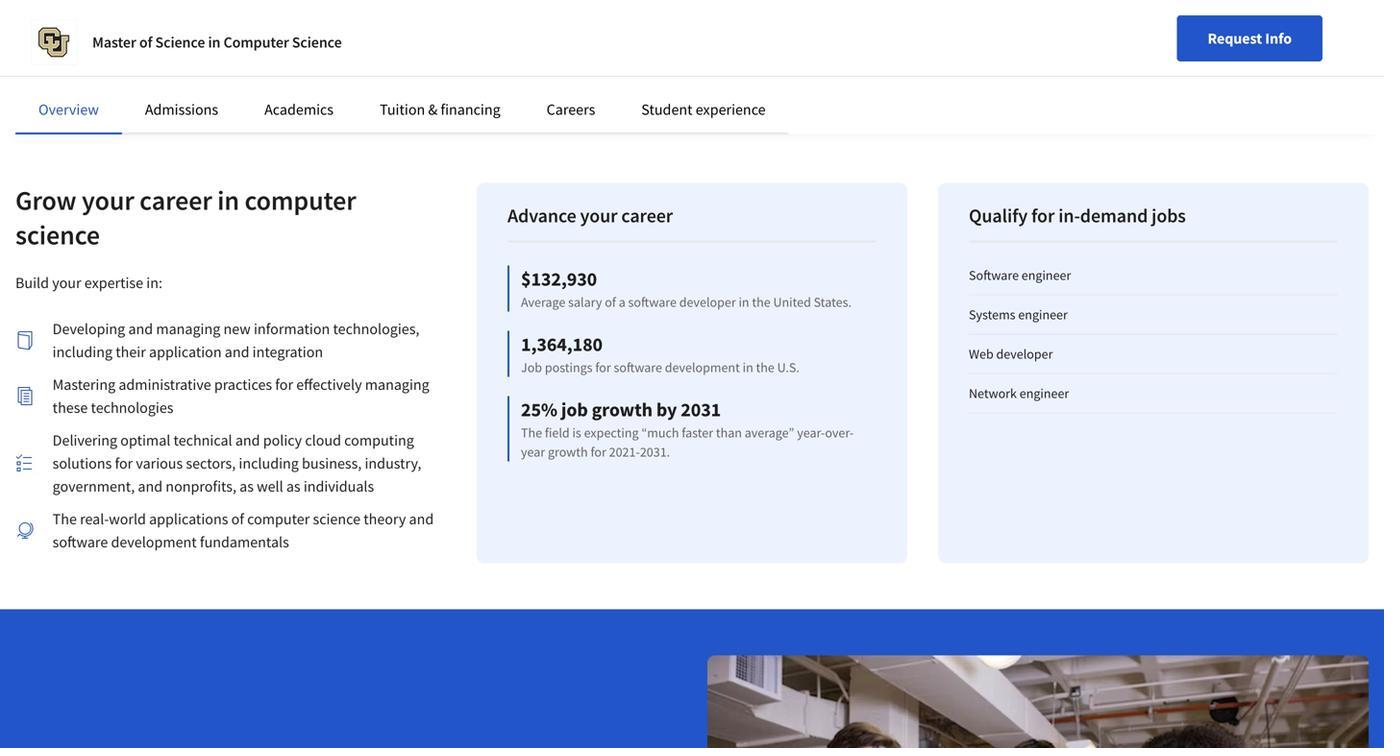 Task type: locate. For each thing, give the bounding box(es) containing it.
0 horizontal spatial science
[[15, 218, 100, 252]]

science
[[155, 33, 205, 52], [292, 33, 342, 52]]

and right theory
[[409, 510, 434, 529]]

job
[[561, 398, 588, 422]]

field
[[545, 424, 570, 441]]

development down the world
[[111, 533, 197, 552]]

computer down well
[[247, 510, 310, 529]]

1,364,180
[[521, 332, 603, 356]]

software inside the 1,364,180 job postings for software development in the u.s.
[[614, 359, 662, 376]]

1 as from the left
[[240, 477, 254, 496]]

overview
[[38, 100, 99, 119]]

and
[[128, 319, 153, 339], [225, 342, 249, 362], [235, 431, 260, 450], [138, 477, 163, 496], [409, 510, 434, 529]]

the
[[752, 293, 771, 311], [756, 359, 775, 376]]

admissions link
[[145, 100, 218, 119]]

2 vertical spatial of
[[231, 510, 244, 529]]

in inside the 1,364,180 job postings for software development in the u.s.
[[743, 359, 753, 376]]

1 horizontal spatial as
[[286, 477, 301, 496]]

software down real-
[[53, 533, 108, 552]]

0 vertical spatial managing
[[156, 319, 220, 339]]

for inside 25% job growth by 2031 the field is expecting "much faster than average" year-over- year growth for 2021-2031.
[[591, 443, 606, 461]]

0 horizontal spatial growth
[[548, 443, 588, 461]]

than
[[716, 424, 742, 441]]

university of colorado boulder logo image
[[31, 19, 77, 65]]

your right grow
[[82, 183, 134, 217]]

the inside $132,930 average salary of a software developer in the united states.
[[752, 293, 771, 311]]

growth up expecting
[[592, 398, 653, 422]]

states.
[[814, 293, 852, 311]]

development up 2031
[[665, 359, 740, 376]]

nonprofits,
[[166, 477, 236, 496]]

2 science from the left
[[292, 33, 342, 52]]

your right the advance
[[580, 204, 618, 228]]

computing
[[344, 431, 414, 450]]

developer up 'network engineer'
[[996, 345, 1053, 363]]

0 vertical spatial of
[[139, 33, 152, 52]]

engineer up systems engineer
[[1022, 267, 1071, 284]]

jobs
[[1152, 204, 1186, 228]]

0 vertical spatial development
[[665, 359, 740, 376]]

for down integration
[[275, 375, 293, 394]]

including down developing
[[53, 342, 113, 362]]

and down the various
[[138, 477, 163, 496]]

&
[[428, 100, 438, 119]]

business,
[[302, 454, 362, 473]]

1 vertical spatial software
[[614, 359, 662, 376]]

1 vertical spatial engineer
[[1018, 306, 1068, 323]]

and inside the real-world applications of computer science theory and software development fundamentals
[[409, 510, 434, 529]]

science
[[15, 218, 100, 252], [313, 510, 360, 529]]

science inside grow your career in computer science
[[15, 218, 100, 252]]

for down expecting
[[591, 443, 606, 461]]

for right the postings
[[595, 359, 611, 376]]

software inside $132,930 average salary of a software developer in the united states.
[[628, 293, 677, 311]]

as left well
[[240, 477, 254, 496]]

delivering optimal technical and policy cloud computing solutions for various sectors, including business, industry, government, and nonprofits, as well as individuals
[[53, 431, 421, 496]]

your for advance
[[580, 204, 618, 228]]

career inside grow your career in computer science
[[140, 183, 212, 217]]

computer
[[223, 33, 289, 52]]

engineer right network
[[1020, 385, 1069, 402]]

software inside the real-world applications of computer science theory and software development fundamentals
[[53, 533, 108, 552]]

as
[[240, 477, 254, 496], [286, 477, 301, 496]]

software
[[628, 293, 677, 311], [614, 359, 662, 376], [53, 533, 108, 552]]

0 vertical spatial software
[[628, 293, 677, 311]]

science inside the real-world applications of computer science theory and software development fundamentals
[[313, 510, 360, 529]]

0 vertical spatial the
[[752, 293, 771, 311]]

development inside the 1,364,180 job postings for software development in the u.s.
[[665, 359, 740, 376]]

managing inside the developing and managing new information technologies, including their application and integration
[[156, 319, 220, 339]]

1 vertical spatial including
[[239, 454, 299, 473]]

as right well
[[286, 477, 301, 496]]

2 horizontal spatial of
[[605, 293, 616, 311]]

science right master
[[155, 33, 205, 52]]

0 horizontal spatial development
[[111, 533, 197, 552]]

computer
[[245, 183, 356, 217], [247, 510, 310, 529]]

1 horizontal spatial developer
[[996, 345, 1053, 363]]

student experience
[[641, 100, 766, 119]]

the left real-
[[53, 510, 77, 529]]

engineer
[[1022, 267, 1071, 284], [1018, 306, 1068, 323], [1020, 385, 1069, 402]]

growth down is
[[548, 443, 588, 461]]

2 vertical spatial engineer
[[1020, 385, 1069, 402]]

tuition & financing
[[380, 100, 500, 119]]

the
[[521, 424, 542, 441], [53, 510, 77, 529]]

the left united
[[752, 293, 771, 311]]

demand
[[1080, 204, 1148, 228]]

over-
[[825, 424, 854, 441]]

1 horizontal spatial science
[[292, 33, 342, 52]]

mastering administrative practices for effectively managing these technologies
[[53, 375, 429, 417]]

career
[[140, 183, 212, 217], [621, 204, 673, 228]]

fundamentals
[[200, 533, 289, 552]]

computer down academics link
[[245, 183, 356, 217]]

2 as from the left
[[286, 477, 301, 496]]

0 vertical spatial science
[[15, 218, 100, 252]]

of inside $132,930 average salary of a software developer in the united states.
[[605, 293, 616, 311]]

student experience link
[[641, 100, 766, 119]]

careers link
[[547, 100, 595, 119]]

development
[[665, 359, 740, 376], [111, 533, 197, 552]]

managing
[[156, 319, 220, 339], [365, 375, 429, 394]]

0 vertical spatial developer
[[679, 293, 736, 311]]

various
[[136, 454, 183, 473]]

1 horizontal spatial science
[[313, 510, 360, 529]]

$132,930
[[521, 267, 597, 291]]

career up in:
[[140, 183, 212, 217]]

for
[[1031, 204, 1055, 228], [595, 359, 611, 376], [275, 375, 293, 394], [591, 443, 606, 461], [115, 454, 133, 473]]

real-
[[80, 510, 109, 529]]

of right master
[[139, 33, 152, 52]]

developer up the 1,364,180 job postings for software development in the u.s.
[[679, 293, 736, 311]]

including
[[53, 342, 113, 362], [239, 454, 299, 473]]

tuition & financing link
[[380, 100, 500, 119]]

0 horizontal spatial developer
[[679, 293, 736, 311]]

the inside the 1,364,180 job postings for software development in the u.s.
[[756, 359, 775, 376]]

software engineer
[[969, 267, 1071, 284]]

build
[[15, 273, 49, 292]]

year-
[[797, 424, 825, 441]]

engineer down software engineer
[[1018, 306, 1068, 323]]

1 horizontal spatial development
[[665, 359, 740, 376]]

grow
[[15, 183, 76, 217]]

0 horizontal spatial the
[[53, 510, 77, 529]]

of inside the real-world applications of computer science theory and software development fundamentals
[[231, 510, 244, 529]]

a
[[619, 293, 626, 311]]

by
[[656, 398, 677, 422]]

1 horizontal spatial career
[[621, 204, 673, 228]]

for inside "delivering optimal technical and policy cloud computing solutions for various sectors, including business, industry, government, and nonprofits, as well as individuals"
[[115, 454, 133, 473]]

theory
[[364, 510, 406, 529]]

software right a
[[628, 293, 677, 311]]

of up fundamentals
[[231, 510, 244, 529]]

1 horizontal spatial managing
[[365, 375, 429, 394]]

0 vertical spatial engineer
[[1022, 267, 1071, 284]]

master
[[92, 33, 136, 52]]

0 vertical spatial the
[[521, 424, 542, 441]]

science right computer
[[292, 33, 342, 52]]

1 horizontal spatial growth
[[592, 398, 653, 422]]

engineer for systems engineer
[[1018, 306, 1068, 323]]

of
[[139, 33, 152, 52], [605, 293, 616, 311], [231, 510, 244, 529]]

academics link
[[264, 100, 334, 119]]

0 horizontal spatial career
[[140, 183, 212, 217]]

2 vertical spatial software
[[53, 533, 108, 552]]

1 vertical spatial the
[[53, 510, 77, 529]]

0 vertical spatial computer
[[245, 183, 356, 217]]

managing up computing
[[365, 375, 429, 394]]

1 vertical spatial the
[[756, 359, 775, 376]]

growth
[[592, 398, 653, 422], [548, 443, 588, 461]]

of left a
[[605, 293, 616, 311]]

faster
[[682, 424, 713, 441]]

systems engineer
[[969, 306, 1068, 323]]

science down individuals
[[313, 510, 360, 529]]

1 vertical spatial science
[[313, 510, 360, 529]]

1 vertical spatial development
[[111, 533, 197, 552]]

1 vertical spatial computer
[[247, 510, 310, 529]]

$132,930 average salary of a software developer in the united states.
[[521, 267, 852, 311]]

tuition
[[380, 100, 425, 119]]

1 vertical spatial of
[[605, 293, 616, 311]]

for down optimal
[[115, 454, 133, 473]]

1 horizontal spatial including
[[239, 454, 299, 473]]

2021-
[[609, 443, 640, 461]]

for inside mastering administrative practices for effectively managing these technologies
[[275, 375, 293, 394]]

career up $132,930 average salary of a software developer in the united states.
[[621, 204, 673, 228]]

the up the year
[[521, 424, 542, 441]]

0 horizontal spatial including
[[53, 342, 113, 362]]

managing up application
[[156, 319, 220, 339]]

your inside grow your career in computer science
[[82, 183, 134, 217]]

1 science from the left
[[155, 33, 205, 52]]

network
[[969, 385, 1017, 402]]

science down grow
[[15, 218, 100, 252]]

the left u.s.
[[756, 359, 775, 376]]

1 horizontal spatial the
[[521, 424, 542, 441]]

0 vertical spatial growth
[[592, 398, 653, 422]]

optimal
[[120, 431, 170, 450]]

including up well
[[239, 454, 299, 473]]

academics
[[264, 100, 334, 119]]

developer
[[679, 293, 736, 311], [996, 345, 1053, 363]]

0 horizontal spatial science
[[155, 33, 205, 52]]

software up by
[[614, 359, 662, 376]]

job
[[521, 359, 542, 376]]

salary
[[568, 293, 602, 311]]

for inside the 1,364,180 job postings for software development in the u.s.
[[595, 359, 611, 376]]

0 vertical spatial including
[[53, 342, 113, 362]]

1 vertical spatial managing
[[365, 375, 429, 394]]

1 horizontal spatial of
[[231, 510, 244, 529]]

financing
[[441, 100, 500, 119]]

career for grow
[[140, 183, 212, 217]]

your right 'build'
[[52, 273, 81, 292]]

0 horizontal spatial as
[[240, 477, 254, 496]]

policy
[[263, 431, 302, 450]]

software
[[969, 267, 1019, 284]]

the inside the real-world applications of computer science theory and software development fundamentals
[[53, 510, 77, 529]]

in-
[[1059, 204, 1080, 228]]

for left the in-
[[1031, 204, 1055, 228]]

integration
[[252, 342, 323, 362]]

0 horizontal spatial managing
[[156, 319, 220, 339]]

web developer
[[969, 345, 1053, 363]]



Task type: vqa. For each thing, say whether or not it's contained in the screenshot.
topmost developer
yes



Task type: describe. For each thing, give the bounding box(es) containing it.
postings
[[545, 359, 593, 376]]

qualify
[[969, 204, 1028, 228]]

25%
[[521, 398, 557, 422]]

their
[[116, 342, 146, 362]]

united
[[773, 293, 811, 311]]

year
[[521, 443, 545, 461]]

information
[[254, 319, 330, 339]]

computer inside the real-world applications of computer science theory and software development fundamentals
[[247, 510, 310, 529]]

government,
[[53, 477, 135, 496]]

industry,
[[365, 454, 421, 473]]

experience
[[696, 100, 766, 119]]

including inside "delivering optimal technical and policy cloud computing solutions for various sectors, including business, industry, government, and nonprofits, as well as individuals"
[[239, 454, 299, 473]]

cloud
[[305, 431, 341, 450]]

and up their on the left of the page
[[128, 319, 153, 339]]

qualify for in-demand jobs
[[969, 204, 1186, 228]]

your for grow
[[82, 183, 134, 217]]

web
[[969, 345, 994, 363]]

engineer for network engineer
[[1020, 385, 1069, 402]]

individuals
[[304, 477, 374, 496]]

administrative
[[119, 375, 211, 394]]

info
[[1265, 29, 1292, 48]]

1,364,180 job postings for software development in the u.s.
[[521, 332, 800, 376]]

expecting
[[584, 424, 639, 441]]

new
[[223, 319, 251, 339]]

developing
[[53, 319, 125, 339]]

2031
[[681, 398, 721, 422]]

u.s.
[[777, 359, 800, 376]]

careers
[[547, 100, 595, 119]]

1 vertical spatial growth
[[548, 443, 588, 461]]

engineer for software engineer
[[1022, 267, 1071, 284]]

average"
[[745, 424, 794, 441]]

development inside the real-world applications of computer science theory and software development fundamentals
[[111, 533, 197, 552]]

technologies,
[[333, 319, 419, 339]]

2031.
[[640, 443, 670, 461]]

master of science in computer science
[[92, 33, 342, 52]]

these
[[53, 398, 88, 417]]

career for advance
[[621, 204, 673, 228]]

expertise
[[84, 273, 143, 292]]

1 vertical spatial developer
[[996, 345, 1053, 363]]

your for build
[[52, 273, 81, 292]]

developer inside $132,930 average salary of a software developer in the united states.
[[679, 293, 736, 311]]

advance
[[508, 204, 576, 228]]

and down new
[[225, 342, 249, 362]]

world
[[109, 510, 146, 529]]

practices
[[214, 375, 272, 394]]

0 horizontal spatial of
[[139, 33, 152, 52]]

student
[[641, 100, 693, 119]]

average
[[521, 293, 566, 311]]

and left policy
[[235, 431, 260, 450]]

application
[[149, 342, 222, 362]]

systems
[[969, 306, 1016, 323]]

including inside the developing and managing new information technologies, including their application and integration
[[53, 342, 113, 362]]

is
[[572, 424, 581, 441]]

request info button
[[1177, 15, 1323, 62]]

"much
[[641, 424, 679, 441]]

technologies
[[91, 398, 173, 417]]

grow your career in computer science
[[15, 183, 356, 252]]

applications
[[149, 510, 228, 529]]

developing and managing new information technologies, including their application and integration
[[53, 319, 419, 362]]

the inside 25% job growth by 2031 the field is expecting "much faster than average" year-over- year growth for 2021-2031.
[[521, 424, 542, 441]]

in inside $132,930 average salary of a software developer in the united states.
[[739, 293, 749, 311]]

well
[[257, 477, 283, 496]]

overview link
[[38, 100, 99, 119]]

effectively
[[296, 375, 362, 394]]

delivering
[[53, 431, 117, 450]]

request info
[[1208, 29, 1292, 48]]

the real-world applications of computer science theory and software development fundamentals
[[53, 510, 434, 552]]

mastering
[[53, 375, 116, 394]]

25% job growth by 2031 the field is expecting "much faster than average" year-over- year growth for 2021-2031.
[[521, 398, 854, 461]]

computer inside grow your career in computer science
[[245, 183, 356, 217]]

in inside grow your career in computer science
[[217, 183, 239, 217]]

admissions
[[145, 100, 218, 119]]

request
[[1208, 29, 1262, 48]]

build your expertise in:
[[15, 273, 162, 292]]

network engineer
[[969, 385, 1069, 402]]

technical
[[174, 431, 232, 450]]

managing inside mastering administrative practices for effectively managing these technologies
[[365, 375, 429, 394]]

in:
[[146, 273, 162, 292]]

sectors,
[[186, 454, 236, 473]]

solutions
[[53, 454, 112, 473]]



